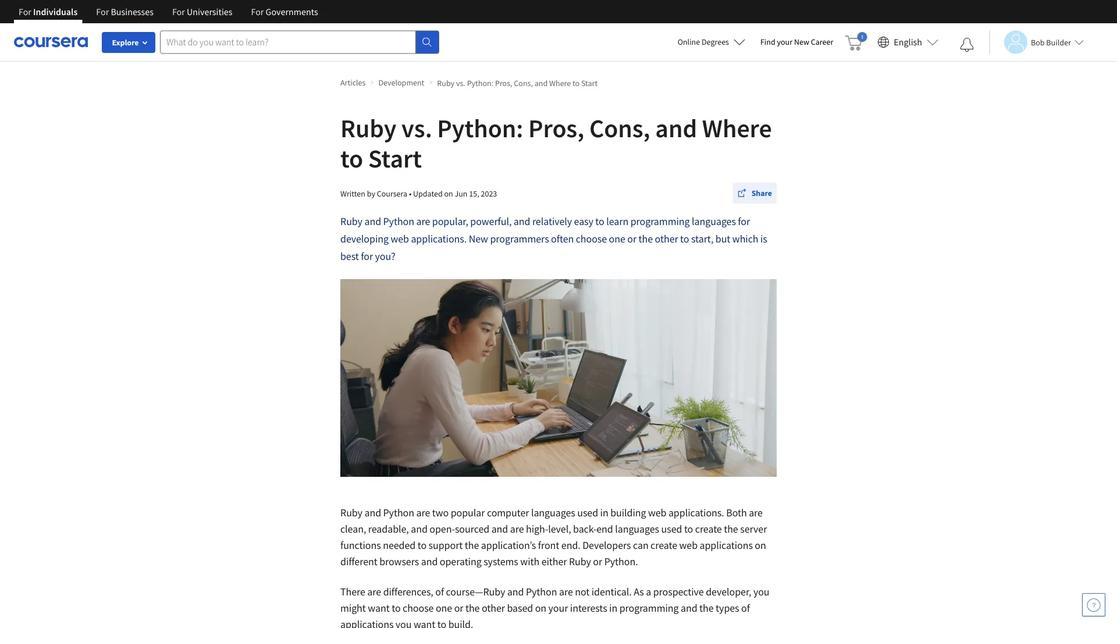 Task type: locate. For each thing, give the bounding box(es) containing it.
2 vertical spatial on
[[535, 602, 546, 615]]

0 horizontal spatial applications.
[[411, 232, 467, 246]]

on down 'server'
[[755, 539, 766, 552]]

want
[[368, 602, 390, 615], [414, 618, 435, 628]]

1 horizontal spatial applications
[[700, 539, 753, 552]]

or
[[627, 232, 637, 246], [593, 555, 602, 568], [454, 602, 463, 615]]

your
[[777, 37, 792, 47], [548, 602, 568, 615]]

in inside there are differences, of course—ruby and python are not identical. as a prospective developer, you might want to choose one or the other based on your interests in programming and the types of applications you want to build.
[[609, 602, 617, 615]]

1 vertical spatial web
[[648, 506, 666, 520]]

for left 'governments'
[[251, 6, 264, 17]]

0 horizontal spatial new
[[469, 232, 488, 246]]

0 vertical spatial web
[[391, 232, 409, 246]]

languages inside ruby and python are popular, powerful, and relatively easy to learn programming languages for developing web applications. new programmers often choose one or the other to start, but which is best for you?
[[692, 215, 736, 228]]

1 vertical spatial create
[[651, 539, 677, 552]]

are
[[416, 215, 430, 228], [416, 506, 430, 520], [749, 506, 763, 520], [510, 523, 524, 536], [367, 586, 381, 599], [559, 586, 573, 599]]

building
[[610, 506, 646, 520]]

0 vertical spatial for
[[738, 215, 750, 228]]

1 horizontal spatial pros,
[[528, 112, 584, 144]]

python
[[383, 215, 414, 228], [383, 506, 414, 520], [526, 586, 557, 599]]

0 vertical spatial or
[[627, 232, 637, 246]]

easy
[[574, 215, 593, 228]]

python inside ruby and python are popular, powerful, and relatively easy to learn programming languages for developing web applications. new programmers often choose one or the other to start, but which is best for you?
[[383, 215, 414, 228]]

vs. down development link
[[402, 112, 432, 144]]

other
[[655, 232, 678, 246], [482, 602, 505, 615]]

1 horizontal spatial cons,
[[589, 112, 650, 144]]

you right developer,
[[753, 586, 769, 599]]

1 vertical spatial ruby vs. python: pros, cons, and where to start
[[340, 112, 772, 174]]

web inside ruby and python are popular, powerful, and relatively easy to learn programming languages for developing web applications. new programmers often choose one or the other to start, but which is best for you?
[[391, 232, 409, 246]]

2 horizontal spatial on
[[755, 539, 766, 552]]

the left start,
[[639, 232, 653, 246]]

other inside ruby and python are popular, powerful, and relatively easy to learn programming languages for developing web applications. new programmers often choose one or the other to start, but which is best for you?
[[655, 232, 678, 246]]

on inside ruby and python are two popular computer languages used in building web applications. both are clean, readable, and open-sourced and are high-level, back-end languages used to create the server functions needed to support the application's front end. developers can create web applications on different browsers and operating systems with either ruby or python.
[[755, 539, 766, 552]]

used
[[577, 506, 598, 520], [661, 523, 682, 536]]

you
[[753, 586, 769, 599], [396, 618, 412, 628]]

choose inside ruby and python are popular, powerful, and relatively easy to learn programming languages for developing web applications. new programmers often choose one or the other to start, but which is best for you?
[[576, 232, 607, 246]]

your left interests on the right
[[548, 602, 568, 615]]

1 horizontal spatial your
[[777, 37, 792, 47]]

show notifications image
[[960, 38, 974, 52]]

2 vertical spatial or
[[454, 602, 463, 615]]

0 vertical spatial pros,
[[495, 78, 512, 88]]

0 horizontal spatial start
[[368, 142, 422, 174]]

applications down might
[[340, 618, 394, 628]]

find
[[760, 37, 775, 47]]

0 vertical spatial other
[[655, 232, 678, 246]]

the down sourced
[[465, 539, 479, 552]]

in up end
[[600, 506, 608, 520]]

businesses
[[111, 6, 154, 17]]

for governments
[[251, 6, 318, 17]]

2 horizontal spatial web
[[679, 539, 698, 552]]

1 vertical spatial one
[[436, 602, 452, 615]]

in
[[600, 506, 608, 520], [609, 602, 617, 615]]

you down differences,
[[396, 618, 412, 628]]

1 horizontal spatial web
[[648, 506, 666, 520]]

ruby up developing
[[340, 215, 362, 228]]

0 horizontal spatial pros,
[[495, 78, 512, 88]]

in inside ruby and python are two popular computer languages used in building web applications. both are clean, readable, and open-sourced and are high-level, back-end languages used to create the server functions needed to support the application's front end. developers can create web applications on different browsers and operating systems with either ruby or python.
[[600, 506, 608, 520]]

new down powerful,
[[469, 232, 488, 246]]

for businesses
[[96, 6, 154, 17]]

1 horizontal spatial other
[[655, 232, 678, 246]]

cons, inside breadcrumbs navigation
[[514, 78, 533, 88]]

other left start,
[[655, 232, 678, 246]]

0 vertical spatial vs.
[[456, 78, 465, 88]]

0 vertical spatial your
[[777, 37, 792, 47]]

python down coursera
[[383, 215, 414, 228]]

on right based
[[535, 602, 546, 615]]

banner navigation
[[9, 0, 327, 23]]

one up build.
[[436, 602, 452, 615]]

programming down a on the bottom of the page
[[619, 602, 679, 615]]

0 horizontal spatial web
[[391, 232, 409, 246]]

degrees
[[702, 37, 729, 47]]

might
[[340, 602, 366, 615]]

1 vertical spatial where
[[702, 112, 772, 144]]

identical.
[[592, 586, 632, 599]]

0 horizontal spatial create
[[651, 539, 677, 552]]

create left 'server'
[[695, 523, 722, 536]]

choose down easy
[[576, 232, 607, 246]]

1 horizontal spatial or
[[593, 555, 602, 568]]

0 vertical spatial python:
[[467, 78, 493, 88]]

share button
[[733, 183, 777, 204], [733, 183, 777, 204]]

of right differences,
[[435, 586, 444, 599]]

course—ruby
[[446, 586, 505, 599]]

articles
[[340, 77, 366, 88]]

your right find
[[777, 37, 792, 47]]

1 vertical spatial want
[[414, 618, 435, 628]]

1 vertical spatial applications
[[340, 618, 394, 628]]

your inside there are differences, of course—ruby and python are not identical. as a prospective developer, you might want to choose one or the other based on your interests in programming and the types of applications you want to build.
[[548, 602, 568, 615]]

for universities
[[172, 6, 232, 17]]

0 horizontal spatial one
[[436, 602, 452, 615]]

for for governments
[[251, 6, 264, 17]]

create
[[695, 523, 722, 536], [651, 539, 677, 552]]

start
[[581, 78, 598, 88], [368, 142, 422, 174]]

pros,
[[495, 78, 512, 88], [528, 112, 584, 144]]

1 vertical spatial other
[[482, 602, 505, 615]]

applications
[[700, 539, 753, 552], [340, 618, 394, 628]]

None search field
[[160, 31, 439, 54]]

new left career
[[794, 37, 809, 47]]

application's
[[481, 539, 536, 552]]

1 vertical spatial your
[[548, 602, 568, 615]]

0 vertical spatial programming
[[630, 215, 690, 228]]

2 vertical spatial languages
[[615, 523, 659, 536]]

build.
[[448, 618, 473, 628]]

ruby right development link
[[437, 78, 454, 88]]

applications. down popular,
[[411, 232, 467, 246]]

python up readable,
[[383, 506, 414, 520]]

ruby inside breadcrumbs navigation
[[437, 78, 454, 88]]

0 vertical spatial want
[[368, 602, 390, 615]]

or inside ruby and python are popular, powerful, and relatively easy to learn programming languages for developing web applications. new programmers often choose one or the other to start, but which is best for you?
[[627, 232, 637, 246]]

find your new career
[[760, 37, 833, 47]]

0 horizontal spatial languages
[[531, 506, 575, 520]]

with
[[520, 555, 539, 568]]

english button
[[873, 23, 943, 61]]

create right the can
[[651, 539, 677, 552]]

cons,
[[514, 78, 533, 88], [589, 112, 650, 144]]

1 vertical spatial choose
[[403, 602, 434, 615]]

applications inside ruby and python are two popular computer languages used in building web applications. both are clean, readable, and open-sourced and are high-level, back-end languages used to create the server functions needed to support the application's front end. developers can create web applications on different browsers and operating systems with either ruby or python.
[[700, 539, 753, 552]]

of
[[435, 586, 444, 599], [741, 602, 750, 615]]

0 horizontal spatial where
[[549, 78, 571, 88]]

new inside find your new career link
[[794, 37, 809, 47]]

web right building
[[648, 506, 666, 520]]

1 horizontal spatial want
[[414, 618, 435, 628]]

1 horizontal spatial you
[[753, 586, 769, 599]]

1 horizontal spatial of
[[741, 602, 750, 615]]

want down differences,
[[414, 618, 435, 628]]

0 vertical spatial choose
[[576, 232, 607, 246]]

high-
[[526, 523, 548, 536]]

either
[[541, 555, 567, 568]]

1 horizontal spatial in
[[609, 602, 617, 615]]

are up application's
[[510, 523, 524, 536]]

web up prospective
[[679, 539, 698, 552]]

python inside there are differences, of course—ruby and python are not identical. as a prospective developer, you might want to choose one or the other based on your interests in programming and the types of applications you want to build.
[[526, 586, 557, 599]]

vs.
[[456, 78, 465, 88], [402, 112, 432, 144]]

0 vertical spatial languages
[[692, 215, 736, 228]]

help center image
[[1087, 598, 1101, 612]]

0 vertical spatial new
[[794, 37, 809, 47]]

1 vertical spatial cons,
[[589, 112, 650, 144]]

4 for from the left
[[251, 6, 264, 17]]

choose inside there are differences, of course—ruby and python are not identical. as a prospective developer, you might want to choose one or the other based on your interests in programming and the types of applications you want to build.
[[403, 602, 434, 615]]

or down learn
[[627, 232, 637, 246]]

languages up level,
[[531, 506, 575, 520]]

languages up the can
[[615, 523, 659, 536]]

for left universities
[[172, 6, 185, 17]]

0 vertical spatial in
[[600, 506, 608, 520]]

updated
[[413, 188, 443, 199]]

the
[[639, 232, 653, 246], [724, 523, 738, 536], [465, 539, 479, 552], [465, 602, 480, 615], [699, 602, 714, 615]]

ruby vs. python: pros, cons, and where to start inside breadcrumbs navigation
[[437, 78, 598, 88]]

1 vertical spatial you
[[396, 618, 412, 628]]

for left individuals
[[19, 6, 31, 17]]

pros, inside breadcrumbs navigation
[[495, 78, 512, 88]]

for
[[19, 6, 31, 17], [96, 6, 109, 17], [172, 6, 185, 17], [251, 6, 264, 17]]

python for applications.
[[383, 215, 414, 228]]

programming inside there are differences, of course—ruby and python are not identical. as a prospective developer, you might want to choose one or the other based on your interests in programming and the types of applications you want to build.
[[619, 602, 679, 615]]

want right might
[[368, 602, 390, 615]]

1 vertical spatial used
[[661, 523, 682, 536]]

end.
[[561, 539, 580, 552]]

and inside breadcrumbs navigation
[[535, 78, 548, 88]]

1 vertical spatial on
[[755, 539, 766, 552]]

1 horizontal spatial used
[[661, 523, 682, 536]]

0 vertical spatial one
[[609, 232, 625, 246]]

1 vertical spatial programming
[[619, 602, 679, 615]]

readable,
[[368, 523, 409, 536]]

0 vertical spatial start
[[581, 78, 598, 88]]

ruby
[[437, 78, 454, 88], [340, 112, 396, 144], [340, 215, 362, 228], [340, 506, 362, 520], [569, 555, 591, 568]]

python:
[[467, 78, 493, 88], [437, 112, 523, 144]]

support
[[429, 539, 463, 552]]

programming right learn
[[630, 215, 690, 228]]

and
[[535, 78, 548, 88], [655, 112, 697, 144], [364, 215, 381, 228], [514, 215, 530, 228], [364, 506, 381, 520], [411, 523, 428, 536], [491, 523, 508, 536], [421, 555, 438, 568], [507, 586, 524, 599], [681, 602, 697, 615]]

applications. inside ruby and python are two popular computer languages used in building web applications. both are clean, readable, and open-sourced and are high-level, back-end languages used to create the server functions needed to support the application's front end. developers can create web applications on different browsers and operating systems with either ruby or python.
[[668, 506, 724, 520]]

2 horizontal spatial languages
[[692, 215, 736, 228]]

other down course—ruby
[[482, 602, 505, 615]]

bob builder button
[[989, 31, 1084, 54]]

1 vertical spatial applications.
[[668, 506, 724, 520]]

0 horizontal spatial cons,
[[514, 78, 533, 88]]

python inside ruby and python are two popular computer languages used in building web applications. both are clean, readable, and open-sourced and are high-level, back-end languages used to create the server functions needed to support the application's front end. developers can create web applications on different browsers and operating systems with either ruby or python.
[[383, 506, 414, 520]]

ruby and python are popular, powerful, and relatively easy to learn programming languages for developing web applications. new programmers often choose one or the other to start, but which is best for you?
[[340, 215, 767, 263]]

0 vertical spatial on
[[444, 188, 453, 199]]

choose down differences,
[[403, 602, 434, 615]]

to
[[573, 78, 580, 88], [340, 142, 363, 174], [595, 215, 604, 228], [680, 232, 689, 246], [684, 523, 693, 536], [418, 539, 427, 552], [392, 602, 401, 615], [437, 618, 446, 628]]

on left jun
[[444, 188, 453, 199]]

or up build.
[[454, 602, 463, 615]]

one down learn
[[609, 232, 625, 246]]

1 for from the left
[[19, 6, 31, 17]]

open-
[[430, 523, 455, 536]]

0 vertical spatial create
[[695, 523, 722, 536]]

15,
[[469, 188, 479, 199]]

0 vertical spatial where
[[549, 78, 571, 88]]

0 vertical spatial applications.
[[411, 232, 467, 246]]

sourced
[[455, 523, 489, 536]]

1 vertical spatial or
[[593, 555, 602, 568]]

0 horizontal spatial for
[[361, 250, 373, 263]]

3 for from the left
[[172, 6, 185, 17]]

are left the not
[[559, 586, 573, 599]]

0 horizontal spatial applications
[[340, 618, 394, 628]]

2 vertical spatial python
[[526, 586, 557, 599]]

0 vertical spatial python
[[383, 215, 414, 228]]

1 horizontal spatial where
[[702, 112, 772, 144]]

2 vertical spatial web
[[679, 539, 698, 552]]

python up based
[[526, 586, 557, 599]]

0 vertical spatial of
[[435, 586, 444, 599]]

applications. left both
[[668, 506, 724, 520]]

python for readable,
[[383, 506, 414, 520]]

level,
[[548, 523, 571, 536]]

2 for from the left
[[96, 6, 109, 17]]

0 vertical spatial you
[[753, 586, 769, 599]]

for
[[738, 215, 750, 228], [361, 250, 373, 263]]

applications down 'server'
[[700, 539, 753, 552]]

web
[[391, 232, 409, 246], [648, 506, 666, 520], [679, 539, 698, 552]]

languages up but
[[692, 215, 736, 228]]

web up you?
[[391, 232, 409, 246]]

in down 'identical.'
[[609, 602, 617, 615]]

breadcrumbs navigation
[[338, 74, 779, 91]]

on
[[444, 188, 453, 199], [755, 539, 766, 552], [535, 602, 546, 615]]

0 horizontal spatial or
[[454, 602, 463, 615]]

for right best
[[361, 250, 373, 263]]

1 vertical spatial vs.
[[402, 112, 432, 144]]

1 horizontal spatial choose
[[576, 232, 607, 246]]

development
[[378, 77, 424, 88]]

are left popular,
[[416, 215, 430, 228]]

other inside there are differences, of course—ruby and python are not identical. as a prospective developer, you might want to choose one or the other based on your interests in programming and the types of applications you want to build.
[[482, 602, 505, 615]]

are inside ruby and python are popular, powerful, and relatively easy to learn programming languages for developing web applications. new programmers often choose one or the other to start, but which is best for you?
[[416, 215, 430, 228]]

new inside ruby and python are popular, powerful, and relatively easy to learn programming languages for developing web applications. new programmers often choose one or the other to start, but which is best for you?
[[469, 232, 488, 246]]

vs. right development link
[[456, 78, 465, 88]]

for for universities
[[172, 6, 185, 17]]

popular
[[451, 506, 485, 520]]

0 horizontal spatial other
[[482, 602, 505, 615]]

1 vertical spatial for
[[361, 250, 373, 263]]

applications. inside ruby and python are popular, powerful, and relatively easy to learn programming languages for developing web applications. new programmers often choose one or the other to start, but which is best for you?
[[411, 232, 467, 246]]

or down developers at the bottom
[[593, 555, 602, 568]]

for up which
[[738, 215, 750, 228]]

a
[[646, 586, 651, 599]]

1 vertical spatial of
[[741, 602, 750, 615]]

applications.
[[411, 232, 467, 246], [668, 506, 724, 520]]

0 vertical spatial applications
[[700, 539, 753, 552]]

share
[[751, 188, 772, 198]]

for for individuals
[[19, 6, 31, 17]]

0 horizontal spatial choose
[[403, 602, 434, 615]]

1 horizontal spatial one
[[609, 232, 625, 246]]

1 horizontal spatial new
[[794, 37, 809, 47]]

0 horizontal spatial in
[[600, 506, 608, 520]]

1 horizontal spatial on
[[535, 602, 546, 615]]

1 horizontal spatial start
[[581, 78, 598, 88]]

1 vertical spatial python
[[383, 506, 414, 520]]

0 horizontal spatial on
[[444, 188, 453, 199]]

of right 'types'
[[741, 602, 750, 615]]

for left businesses
[[96, 6, 109, 17]]

1 horizontal spatial create
[[695, 523, 722, 536]]

developers
[[582, 539, 631, 552]]

1 horizontal spatial vs.
[[456, 78, 465, 88]]



Task type: describe. For each thing, give the bounding box(es) containing it.
for for businesses
[[96, 6, 109, 17]]

which
[[732, 232, 758, 246]]

universities
[[187, 6, 232, 17]]

online
[[678, 37, 700, 47]]

the left 'types'
[[699, 602, 714, 615]]

articles link
[[340, 77, 374, 89]]

both
[[726, 506, 747, 520]]

developing
[[340, 232, 389, 246]]

functions
[[340, 539, 381, 552]]

bob builder
[[1031, 37, 1071, 47]]

powerful,
[[470, 215, 512, 228]]

programmers
[[490, 232, 549, 246]]

prospective
[[653, 586, 704, 599]]

ruby down end.
[[569, 555, 591, 568]]

2023
[[481, 188, 497, 199]]

1 horizontal spatial for
[[738, 215, 750, 228]]

server
[[740, 523, 767, 536]]

ruby up clean,
[[340, 506, 362, 520]]

explore
[[112, 37, 139, 48]]

different
[[340, 555, 377, 568]]

ruby inside ruby and python are popular, powerful, and relatively easy to learn programming languages for developing web applications. new programmers often choose one or the other to start, but which is best for you?
[[340, 215, 362, 228]]

as
[[634, 586, 644, 599]]

python: inside breadcrumbs navigation
[[467, 78, 493, 88]]

ruby and python are two popular computer languages used in building web applications. both are clean, readable, and open-sourced and are high-level, back-end languages used to create the server functions needed to support the application's front end. developers can create web applications on different browsers and operating systems with either ruby or python.
[[340, 506, 767, 568]]

vs. inside breadcrumbs navigation
[[456, 78, 465, 88]]

not
[[575, 586, 590, 599]]

end
[[596, 523, 613, 536]]

back-
[[573, 523, 596, 536]]

you?
[[375, 250, 395, 263]]

1 vertical spatial pros,
[[528, 112, 584, 144]]

or inside there are differences, of course—ruby and python are not identical. as a prospective developer, you might want to choose one or the other based on your interests in programming and the types of applications you want to build.
[[454, 602, 463, 615]]

written
[[340, 188, 365, 199]]

are left two
[[416, 506, 430, 520]]

python.
[[604, 555, 638, 568]]

written by coursera • updated on jun 15, 2023
[[340, 188, 497, 199]]

for individuals
[[19, 6, 78, 17]]

one inside there are differences, of course—ruby and python are not identical. as a prospective developer, you might want to choose one or the other based on your interests in programming and the types of applications you want to build.
[[436, 602, 452, 615]]

based
[[507, 602, 533, 615]]

explore button
[[102, 32, 155, 53]]

0 vertical spatial used
[[577, 506, 598, 520]]

there
[[340, 586, 365, 599]]

governments
[[266, 6, 318, 17]]

relatively
[[532, 215, 572, 228]]

where inside breadcrumbs navigation
[[549, 78, 571, 88]]

browsers
[[379, 555, 419, 568]]

1 vertical spatial start
[[368, 142, 422, 174]]

•
[[409, 188, 411, 199]]

[featured image] a programmer working on a project image
[[340, 279, 777, 477]]

often
[[551, 232, 574, 246]]

coursera
[[377, 188, 407, 199]]

ruby down "articles" link at the left top
[[340, 112, 396, 144]]

career
[[811, 37, 833, 47]]

best
[[340, 250, 359, 263]]

coursera image
[[14, 33, 88, 51]]

differences,
[[383, 586, 433, 599]]

0 horizontal spatial you
[[396, 618, 412, 628]]

find your new career link
[[755, 35, 839, 49]]

developer,
[[706, 586, 751, 599]]

types
[[716, 602, 739, 615]]

interests
[[570, 602, 607, 615]]

are right there
[[367, 586, 381, 599]]

1 horizontal spatial languages
[[615, 523, 659, 536]]

start,
[[691, 232, 713, 246]]

1 vertical spatial python:
[[437, 112, 523, 144]]

What do you want to learn? text field
[[160, 31, 416, 54]]

0 horizontal spatial want
[[368, 602, 390, 615]]

on inside there are differences, of course—ruby and python are not identical. as a prospective developer, you might want to choose one or the other based on your interests in programming and the types of applications you want to build.
[[535, 602, 546, 615]]

jun
[[455, 188, 467, 199]]

clean,
[[340, 523, 366, 536]]

builder
[[1046, 37, 1071, 47]]

learn
[[606, 215, 628, 228]]

front
[[538, 539, 559, 552]]

or inside ruby and python are two popular computer languages used in building web applications. both are clean, readable, and open-sourced and are high-level, back-end languages used to create the server functions needed to support the application's front end. developers can create web applications on different browsers and operating systems with either ruby or python.
[[593, 555, 602, 568]]

shopping cart: 1 item image
[[845, 32, 867, 51]]

online degrees
[[678, 37, 729, 47]]

0 horizontal spatial of
[[435, 586, 444, 599]]

development link
[[378, 77, 432, 89]]

operating
[[440, 555, 482, 568]]

english
[[894, 36, 922, 48]]

0 horizontal spatial vs.
[[402, 112, 432, 144]]

computer
[[487, 506, 529, 520]]

the down course—ruby
[[465, 602, 480, 615]]

are up 'server'
[[749, 506, 763, 520]]

by
[[367, 188, 375, 199]]

1 vertical spatial languages
[[531, 506, 575, 520]]

can
[[633, 539, 648, 552]]

bob
[[1031, 37, 1045, 47]]

is
[[760, 232, 767, 246]]

applications inside there are differences, of course—ruby and python are not identical. as a prospective developer, you might want to choose one or the other based on your interests in programming and the types of applications you want to build.
[[340, 618, 394, 628]]

popular,
[[432, 215, 468, 228]]

one inside ruby and python are popular, powerful, and relatively easy to learn programming languages for developing web applications. new programmers often choose one or the other to start, but which is best for you?
[[609, 232, 625, 246]]

systems
[[484, 555, 518, 568]]

there are differences, of course—ruby and python are not identical. as a prospective developer, you might want to choose one or the other based on your interests in programming and the types of applications you want to build.
[[340, 586, 769, 628]]

programming inside ruby and python are popular, powerful, and relatively easy to learn programming languages for developing web applications. new programmers often choose one or the other to start, but which is best for you?
[[630, 215, 690, 228]]

the inside ruby and python are popular, powerful, and relatively easy to learn programming languages for developing web applications. new programmers often choose one or the other to start, but which is best for you?
[[639, 232, 653, 246]]

two
[[432, 506, 449, 520]]

to inside breadcrumbs navigation
[[573, 78, 580, 88]]

needed
[[383, 539, 416, 552]]

but
[[716, 232, 730, 246]]

individuals
[[33, 6, 78, 17]]

online degrees button
[[668, 29, 755, 55]]

the down both
[[724, 523, 738, 536]]

start inside breadcrumbs navigation
[[581, 78, 598, 88]]



Task type: vqa. For each thing, say whether or not it's contained in the screenshot.
often at the top
yes



